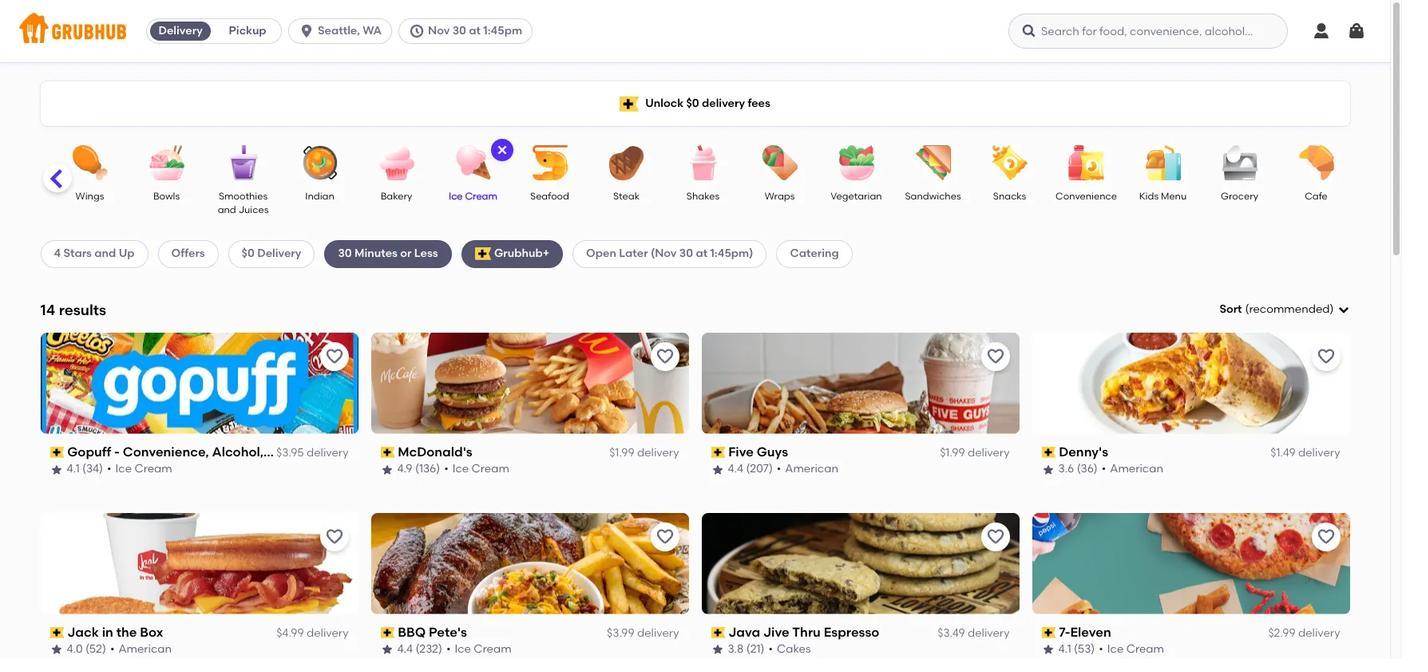 Task type: locate. For each thing, give the bounding box(es) containing it.
• american down box
[[110, 643, 172, 657]]

1 horizontal spatial subscription pass image
[[1042, 628, 1056, 639]]

delivery down juices
[[257, 247, 302, 261]]

• right (53)
[[1099, 643, 1104, 657]]

)
[[1331, 303, 1334, 316]]

grubhub plus flag logo image left unlock
[[620, 96, 639, 111]]

ice down -
[[115, 463, 132, 476]]

cream down mcdonald's
[[472, 463, 510, 476]]

subscription pass image left mcdonald's
[[381, 447, 395, 459]]

kids
[[1140, 191, 1159, 202]]

open
[[586, 247, 617, 261]]

0 vertical spatial at
[[469, 24, 481, 38]]

$1.99 delivery for mcdonald's
[[610, 447, 679, 460]]

30 right nov
[[453, 24, 466, 38]]

•
[[107, 463, 111, 476], [444, 463, 449, 476], [777, 463, 782, 476], [1102, 463, 1107, 476], [110, 643, 115, 657], [446, 643, 451, 657], [769, 643, 773, 657], [1099, 643, 1104, 657]]

1 vertical spatial svg image
[[496, 144, 508, 157]]

star icon image left 4.1 (34)
[[50, 464, 63, 477]]

wraps image
[[752, 145, 808, 181]]

$2.99
[[1269, 627, 1296, 641]]

0 vertical spatial svg image
[[1348, 22, 1367, 41]]

subscription pass image left denny's
[[1042, 447, 1056, 459]]

subscription pass image for java jive thru espresso
[[711, 628, 725, 639]]

1 vertical spatial subscription pass image
[[1042, 628, 1056, 639]]

4.4 for bbq pete's
[[397, 643, 413, 657]]

2 $1.99 from the left
[[940, 447, 965, 460]]

$3.99 delivery
[[607, 627, 679, 641]]

4.1 left (34) at the left of the page
[[67, 463, 80, 476]]

soup image
[[0, 145, 41, 181]]

$0
[[687, 97, 699, 110], [242, 247, 255, 261]]

(nov
[[651, 247, 677, 261]]

0 vertical spatial $0
[[687, 97, 699, 110]]

1:45pm)
[[711, 247, 754, 261]]

subscription pass image left jack
[[50, 628, 64, 639]]

save this restaurant button for jack in the box
[[320, 523, 349, 552]]

subscription pass image
[[711, 447, 725, 459], [1042, 628, 1056, 639]]

1 horizontal spatial $1.99 delivery
[[940, 447, 1010, 460]]

$0 right unlock
[[687, 97, 699, 110]]

0 horizontal spatial at
[[469, 24, 481, 38]]

bowls
[[153, 191, 180, 202]]

subscription pass image left the bbq
[[381, 628, 395, 639]]

or
[[400, 247, 412, 261]]

svg image
[[1312, 22, 1332, 41], [299, 23, 315, 39], [409, 23, 425, 39], [1022, 23, 1038, 39]]

save this restaurant image
[[1317, 347, 1336, 366], [325, 528, 344, 547], [655, 528, 675, 547], [986, 528, 1005, 547]]

cream down ice cream image
[[465, 191, 498, 202]]

grocery
[[1221, 191, 1259, 202]]

1 horizontal spatial 4.4
[[728, 463, 744, 476]]

star icon image for mcdonald's
[[381, 464, 393, 477]]

delivery
[[159, 24, 203, 38], [257, 247, 302, 261]]

0 vertical spatial grubhub plus flag logo image
[[620, 96, 639, 111]]

save this restaurant image for bbq pete's
[[655, 528, 675, 547]]

• for five guys
[[777, 463, 782, 476]]

3.6 (36)
[[1059, 463, 1098, 476]]

$1.99 for mcdonald's
[[610, 447, 635, 460]]

4.4 down five
[[728, 463, 744, 476]]

subscription pass image left "java"
[[711, 628, 725, 639]]

• right (136)
[[444, 463, 449, 476]]

american down box
[[119, 643, 172, 657]]

0 horizontal spatial 4.4
[[397, 643, 413, 657]]

wa
[[363, 24, 382, 38]]

(34)
[[82, 463, 103, 476]]

7-eleven
[[1059, 625, 1112, 640]]

delivery for gopuff - convenience, alcohol, & more
[[307, 447, 349, 460]]

star icon image left 4.4 (207)
[[711, 464, 724, 477]]

at
[[469, 24, 481, 38], [696, 247, 708, 261]]

american
[[786, 463, 839, 476], [1111, 463, 1164, 476], [119, 643, 172, 657]]

30 minutes or less
[[338, 247, 438, 261]]

jack in the box logo image
[[40, 513, 358, 615]]

0 horizontal spatial $1.99 delivery
[[610, 447, 679, 460]]

save this restaurant image for java jive thru espresso
[[986, 528, 1005, 547]]

svg image inside seattle, wa button
[[299, 23, 315, 39]]

(53)
[[1074, 643, 1095, 657]]

(36)
[[1077, 463, 1098, 476]]

delivery button
[[147, 18, 214, 44]]

american right (36)
[[1111, 463, 1164, 476]]

• cakes
[[769, 643, 811, 657]]

0 horizontal spatial and
[[94, 247, 116, 261]]

4.9 (136)
[[397, 463, 440, 476]]

0 vertical spatial 4.4
[[728, 463, 744, 476]]

$3.49 delivery
[[938, 627, 1010, 641]]

2 horizontal spatial • american
[[1102, 463, 1164, 476]]

• down pete's at the bottom of page
[[446, 643, 451, 657]]

• ice cream for gopuff - convenience, alcohol, & more
[[107, 463, 172, 476]]

shakes
[[687, 191, 720, 202]]

save this restaurant button for five guys
[[981, 343, 1010, 371]]

4.9
[[397, 463, 413, 476]]

cream for gopuff - convenience, alcohol, & more
[[135, 463, 172, 476]]

kids menu
[[1140, 191, 1187, 202]]

$3.99
[[607, 627, 635, 641]]

ice for 7-eleven
[[1108, 643, 1124, 657]]

svg image inside nov 30 at 1:45pm "button"
[[409, 23, 425, 39]]

save this restaurant button for java jive thru espresso
[[981, 523, 1010, 552]]

0 horizontal spatial 4.1
[[67, 463, 80, 476]]

30 right (nov
[[680, 247, 693, 261]]

grubhub plus flag logo image
[[620, 96, 639, 111], [475, 248, 491, 261]]

4.4 for five guys
[[728, 463, 744, 476]]

$1.99
[[610, 447, 635, 460], [940, 447, 965, 460]]

steak image
[[599, 145, 655, 181]]

save this restaurant button
[[320, 343, 349, 371], [651, 343, 679, 371], [981, 343, 1010, 371], [1312, 343, 1341, 371], [320, 523, 349, 552], [651, 523, 679, 552], [981, 523, 1010, 552], [1312, 523, 1341, 552]]

(232)
[[416, 643, 442, 657]]

seattle, wa button
[[288, 18, 399, 44]]

4.1 down 7-
[[1059, 643, 1072, 657]]

subscription pass image left 7-
[[1042, 628, 1056, 639]]

convenience image
[[1059, 145, 1115, 181]]

delivery for 7-eleven
[[1299, 627, 1341, 641]]

star icon image left "4.0"
[[50, 644, 63, 657]]

• for mcdonald's
[[444, 463, 449, 476]]

$4.99
[[277, 627, 304, 641]]

star icon image for denny's
[[1042, 464, 1055, 477]]

american for jack in the box
[[119, 643, 172, 657]]

gopuff - convenience, alcohol, & more logo image
[[40, 333, 358, 434]]

1 horizontal spatial $1.99
[[940, 447, 965, 460]]

indian image
[[292, 145, 348, 181]]

1 vertical spatial delivery
[[257, 247, 302, 261]]

eleven
[[1071, 625, 1112, 640]]

star icon image left 3.8
[[711, 644, 724, 657]]

subscription pass image left gopuff
[[50, 447, 64, 459]]

cream right (53)
[[1127, 643, 1165, 657]]

save this restaurant image for gopuff
[[325, 347, 344, 366]]

4.1 for 7-
[[1059, 643, 1072, 657]]

smoothies and juices image
[[215, 145, 271, 181]]

4
[[54, 247, 61, 261]]

the
[[116, 625, 137, 640]]

$0 down juices
[[242, 247, 255, 261]]

2 horizontal spatial american
[[1111, 463, 1164, 476]]

ice
[[449, 191, 463, 202], [115, 463, 132, 476], [453, 463, 469, 476], [455, 643, 471, 657], [1108, 643, 1124, 657]]

None field
[[1220, 302, 1350, 318]]

1 horizontal spatial and
[[218, 205, 236, 216]]

30
[[453, 24, 466, 38], [338, 247, 352, 261], [680, 247, 693, 261]]

cream down "convenience," on the bottom of the page
[[135, 463, 172, 476]]

seafood
[[530, 191, 570, 202]]

sort
[[1220, 303, 1243, 316]]

• for 7-eleven
[[1099, 643, 1104, 657]]

• american for denny's
[[1102, 463, 1164, 476]]

0 horizontal spatial subscription pass image
[[711, 447, 725, 459]]

cafe image
[[1289, 145, 1345, 181]]

• right (34) at the left of the page
[[107, 463, 111, 476]]

star icon image for gopuff - convenience, alcohol, & more
[[50, 464, 63, 477]]

14
[[40, 301, 55, 319]]

and
[[218, 205, 236, 216], [94, 247, 116, 261]]

7-
[[1059, 625, 1071, 640]]

jack
[[67, 625, 99, 640]]

• ice cream down -
[[107, 463, 172, 476]]

(
[[1246, 303, 1250, 316]]

grubhub plus flag logo image for unlock $0 delivery fees
[[620, 96, 639, 111]]

0 horizontal spatial american
[[119, 643, 172, 657]]

subscription pass image
[[50, 447, 64, 459], [381, 447, 395, 459], [1042, 447, 1056, 459], [50, 628, 64, 639], [381, 628, 395, 639], [711, 628, 725, 639]]

delivery for jack in the box
[[307, 627, 349, 641]]

star icon image for 7-eleven
[[1042, 644, 1055, 657]]

five
[[729, 445, 754, 460]]

save this restaurant button for gopuff - convenience, alcohol, & more
[[320, 343, 349, 371]]

1 horizontal spatial • american
[[777, 463, 839, 476]]

sandwiches
[[905, 191, 961, 202]]

30 inside "button"
[[453, 24, 466, 38]]

• ice cream for mcdonald's
[[444, 463, 510, 476]]

cream right (232)
[[474, 643, 512, 657]]

menu
[[1161, 191, 1187, 202]]

save this restaurant image for 7-
[[1317, 528, 1336, 547]]

2 vertical spatial svg image
[[1338, 304, 1350, 316]]

$4.99 delivery
[[277, 627, 349, 641]]

svg image inside the main navigation 'navigation'
[[1348, 22, 1367, 41]]

save this restaurant image
[[325, 347, 344, 366], [655, 347, 675, 366], [986, 347, 1005, 366], [1317, 528, 1336, 547]]

at left 1:45pm
[[469, 24, 481, 38]]

delivery for denny's
[[1299, 447, 1341, 460]]

vegetarian image
[[829, 145, 885, 181]]

• ice cream down "eleven"
[[1099, 643, 1165, 657]]

• ice cream for bbq pete's
[[446, 643, 512, 657]]

0 horizontal spatial 30
[[338, 247, 352, 261]]

0 horizontal spatial $0
[[242, 247, 255, 261]]

1 vertical spatial and
[[94, 247, 116, 261]]

• ice cream down pete's at the bottom of page
[[446, 643, 512, 657]]

3.8 (21)
[[728, 643, 765, 657]]

star icon image left 4.4 (232)
[[381, 644, 393, 657]]

1 $1.99 from the left
[[610, 447, 635, 460]]

1 vertical spatial $0
[[242, 247, 255, 261]]

4.4 (207)
[[728, 463, 773, 476]]

star icon image for five guys
[[711, 464, 724, 477]]

1 vertical spatial 4.1
[[1059, 643, 1072, 657]]

1 $1.99 delivery from the left
[[610, 447, 679, 460]]

ice down "eleven"
[[1108, 643, 1124, 657]]

4 stars and up
[[54, 247, 135, 261]]

4.1
[[67, 463, 80, 476], [1059, 643, 1072, 657]]

• american for jack in the box
[[110, 643, 172, 657]]

subscription pass image for mcdonald's
[[381, 447, 395, 459]]

$1.99 delivery
[[610, 447, 679, 460], [940, 447, 1010, 460]]

• ice cream down mcdonald's
[[444, 463, 510, 476]]

wings
[[76, 191, 104, 202]]

and down the smoothies
[[218, 205, 236, 216]]

bowls image
[[139, 145, 195, 181]]

java jive thru espresso
[[729, 625, 880, 640]]

• down guys
[[777, 463, 782, 476]]

bakery image
[[369, 145, 425, 181]]

1 horizontal spatial 4.1
[[1059, 643, 1072, 657]]

1 horizontal spatial 30
[[453, 24, 466, 38]]

star icon image
[[50, 464, 63, 477], [381, 464, 393, 477], [711, 464, 724, 477], [1042, 464, 1055, 477], [50, 644, 63, 657], [381, 644, 393, 657], [711, 644, 724, 657], [1042, 644, 1055, 657]]

0 horizontal spatial delivery
[[159, 24, 203, 38]]

• right "(52)"
[[110, 643, 115, 657]]

and left up
[[94, 247, 116, 261]]

30 left minutes
[[338, 247, 352, 261]]

4.4 down the bbq
[[397, 643, 413, 657]]

thru
[[793, 625, 821, 640]]

delivery left "pickup"
[[159, 24, 203, 38]]

delivery
[[702, 97, 745, 110], [307, 447, 349, 460], [637, 447, 679, 460], [968, 447, 1010, 460], [1299, 447, 1341, 460], [307, 627, 349, 641], [637, 627, 679, 641], [968, 627, 1010, 641], [1299, 627, 1341, 641]]

• american right (36)
[[1102, 463, 1164, 476]]

3.6
[[1059, 463, 1075, 476]]

• american down guys
[[777, 463, 839, 476]]

1 vertical spatial grubhub plus flag logo image
[[475, 248, 491, 261]]

0 vertical spatial subscription pass image
[[711, 447, 725, 459]]

0 vertical spatial delivery
[[159, 24, 203, 38]]

fees
[[748, 97, 771, 110]]

american down guys
[[786, 463, 839, 476]]

java
[[729, 625, 761, 640]]

grocery image
[[1212, 145, 1268, 181]]

star icon image for bbq pete's
[[381, 644, 393, 657]]

• right (21) at the right of the page
[[769, 643, 773, 657]]

star icon image left 4.9
[[381, 464, 393, 477]]

star icon image left 4.1 (53)
[[1042, 644, 1055, 657]]

unlock
[[646, 97, 684, 110]]

ice down mcdonald's
[[453, 463, 469, 476]]

grubhub+
[[494, 247, 550, 261]]

0 horizontal spatial • american
[[110, 643, 172, 657]]

save this restaurant button for mcdonald's
[[651, 343, 679, 371]]

0 vertical spatial 4.1
[[67, 463, 80, 476]]

subscription pass image for five guys
[[711, 447, 725, 459]]

convenience,
[[123, 445, 209, 460]]

1 vertical spatial 4.4
[[397, 643, 413, 657]]

seafood image
[[522, 145, 578, 181]]

0 vertical spatial and
[[218, 205, 236, 216]]

1 horizontal spatial grubhub plus flag logo image
[[620, 96, 639, 111]]

star icon image left 3.6
[[1042, 464, 1055, 477]]

subscription pass image left five
[[711, 447, 725, 459]]

0 horizontal spatial grubhub plus flag logo image
[[475, 248, 491, 261]]

2 $1.99 delivery from the left
[[940, 447, 1010, 460]]

$1.99 for five guys
[[940, 447, 965, 460]]

five guys
[[729, 445, 789, 460]]

svg image
[[1348, 22, 1367, 41], [496, 144, 508, 157], [1338, 304, 1350, 316]]

grubhub plus flag logo image left grubhub+
[[475, 248, 491, 261]]

1 vertical spatial at
[[696, 247, 708, 261]]

delivery for bbq pete's
[[637, 627, 679, 641]]

at left 1:45pm)
[[696, 247, 708, 261]]

• right (36)
[[1102, 463, 1107, 476]]

0 horizontal spatial $1.99
[[610, 447, 635, 460]]

ice down pete's at the bottom of page
[[455, 643, 471, 657]]

cream
[[465, 191, 498, 202], [135, 463, 172, 476], [472, 463, 510, 476], [474, 643, 512, 657], [1127, 643, 1165, 657]]

1 horizontal spatial american
[[786, 463, 839, 476]]



Task type: vqa. For each thing, say whether or not it's contained in the screenshot.
123rd
no



Task type: describe. For each thing, give the bounding box(es) containing it.
$1.49 delivery
[[1271, 447, 1341, 460]]

cafe
[[1305, 191, 1328, 202]]

subscription pass image for jack in the box
[[50, 628, 64, 639]]

subscription pass image for denny's
[[1042, 447, 1056, 459]]

catering
[[790, 247, 839, 261]]

smoothies and juices
[[218, 191, 269, 216]]

(207)
[[746, 463, 773, 476]]

4.0
[[67, 643, 83, 657]]

save this restaurant button for 7-eleven
[[1312, 523, 1341, 552]]

wraps
[[765, 191, 795, 202]]

sandwiches image
[[905, 145, 961, 181]]

• ice cream for 7-eleven
[[1099, 643, 1165, 657]]

3.8
[[728, 643, 744, 657]]

4.1 (34)
[[67, 463, 103, 476]]

steak
[[613, 191, 640, 202]]

smoothies
[[219, 191, 268, 202]]

american for five guys
[[786, 463, 839, 476]]

subscription pass image for gopuff - convenience, alcohol, & more
[[50, 447, 64, 459]]

results
[[59, 301, 106, 319]]

(21)
[[747, 643, 765, 657]]

&
[[267, 445, 276, 460]]

1 horizontal spatial delivery
[[257, 247, 302, 261]]

(136)
[[415, 463, 440, 476]]

grubhub plus flag logo image for grubhub+
[[475, 248, 491, 261]]

4.1 (53)
[[1059, 643, 1095, 657]]

denny's  logo image
[[1033, 333, 1350, 434]]

nov
[[428, 24, 450, 38]]

cream for bbq pete's
[[474, 643, 512, 657]]

save this restaurant button for bbq pete's
[[651, 523, 679, 552]]

bbq pete's
[[398, 625, 467, 640]]

save this restaurant image for denny's
[[1317, 347, 1336, 366]]

gopuff
[[67, 445, 111, 460]]

$1.99 delivery for five guys
[[940, 447, 1010, 460]]

4.0 (52)
[[67, 643, 106, 657]]

up
[[119, 247, 135, 261]]

subscription pass image for bbq pete's
[[381, 628, 395, 639]]

indian
[[305, 191, 335, 202]]

offers
[[171, 247, 205, 261]]

wings image
[[62, 145, 118, 181]]

• for java jive thru espresso
[[769, 643, 773, 657]]

7-eleven logo image
[[1033, 513, 1350, 615]]

five guys logo image
[[702, 333, 1020, 434]]

cakes
[[777, 643, 811, 657]]

gopuff - convenience, alcohol, & more
[[67, 445, 312, 460]]

• for jack in the box
[[110, 643, 115, 657]]

ice for bbq pete's
[[455, 643, 471, 657]]

in
[[102, 625, 113, 640]]

ice for mcdonald's
[[453, 463, 469, 476]]

convenience
[[1056, 191, 1118, 202]]

and inside the smoothies and juices
[[218, 205, 236, 216]]

american for denny's
[[1111, 463, 1164, 476]]

$2.99 delivery
[[1269, 627, 1341, 641]]

snacks
[[994, 191, 1027, 202]]

pickup
[[229, 24, 267, 38]]

later
[[619, 247, 648, 261]]

guys
[[757, 445, 789, 460]]

more
[[280, 445, 312, 460]]

-
[[114, 445, 120, 460]]

$1.49
[[1271, 447, 1296, 460]]

recommended
[[1250, 303, 1331, 316]]

alcohol,
[[212, 445, 264, 460]]

kids menu image
[[1136, 145, 1191, 181]]

subscription pass image for 7-eleven
[[1042, 628, 1056, 639]]

ice cream image
[[445, 145, 501, 181]]

1 horizontal spatial $0
[[687, 97, 699, 110]]

• for bbq pete's
[[446, 643, 451, 657]]

1 horizontal spatial at
[[696, 247, 708, 261]]

• for denny's
[[1102, 463, 1107, 476]]

(52)
[[86, 643, 106, 657]]

1:45pm
[[484, 24, 522, 38]]

pete's
[[429, 625, 467, 640]]

save this restaurant image for jack in the box
[[325, 528, 344, 547]]

2 horizontal spatial 30
[[680, 247, 693, 261]]

snacks image
[[982, 145, 1038, 181]]

$0 delivery
[[242, 247, 302, 261]]

ice for gopuff - convenience, alcohol, & more
[[115, 463, 132, 476]]

mcdonald's
[[398, 445, 473, 460]]

ice down ice cream image
[[449, 191, 463, 202]]

main navigation navigation
[[0, 0, 1391, 62]]

bakery
[[381, 191, 412, 202]]

denny's
[[1059, 445, 1109, 460]]

at inside "button"
[[469, 24, 481, 38]]

bbq
[[398, 625, 426, 640]]

$3.49
[[938, 627, 965, 641]]

juices
[[239, 205, 269, 216]]

less
[[414, 247, 438, 261]]

save this restaurant button for denny's
[[1312, 343, 1341, 371]]

save this restaurant image for five
[[986, 347, 1005, 366]]

14 results
[[40, 301, 106, 319]]

delivery for five guys
[[968, 447, 1010, 460]]

vegetarian
[[831, 191, 882, 202]]

nov 30 at 1:45pm button
[[399, 18, 539, 44]]

java jive thru espresso logo image
[[702, 513, 1020, 615]]

delivery for mcdonald's
[[637, 447, 679, 460]]

star icon image for java jive thru espresso
[[711, 644, 724, 657]]

star icon image for jack in the box
[[50, 644, 63, 657]]

sort ( recommended )
[[1220, 303, 1334, 316]]

• american for five guys
[[777, 463, 839, 476]]

jack in the box
[[67, 625, 163, 640]]

box
[[140, 625, 163, 640]]

delivery inside button
[[159, 24, 203, 38]]

pickup button
[[214, 18, 281, 44]]

espresso
[[824, 625, 880, 640]]

mcdonald's logo image
[[371, 333, 689, 434]]

jive
[[764, 625, 790, 640]]

$3.95 delivery
[[276, 447, 349, 460]]

bbq pete's logo image
[[371, 513, 689, 615]]

none field containing sort
[[1220, 302, 1350, 318]]

delivery for java jive thru espresso
[[968, 627, 1010, 641]]

4.4 (232)
[[397, 643, 442, 657]]

Search for food, convenience, alcohol... search field
[[1009, 14, 1289, 49]]

nov 30 at 1:45pm
[[428, 24, 522, 38]]

4.1 for gopuff
[[67, 463, 80, 476]]

seattle,
[[318, 24, 360, 38]]

cream for 7-eleven
[[1127, 643, 1165, 657]]

seattle, wa
[[318, 24, 382, 38]]

cream for mcdonald's
[[472, 463, 510, 476]]

shakes image
[[675, 145, 731, 181]]

• for gopuff - convenience, alcohol, & more
[[107, 463, 111, 476]]

svg image inside field
[[1338, 304, 1350, 316]]



